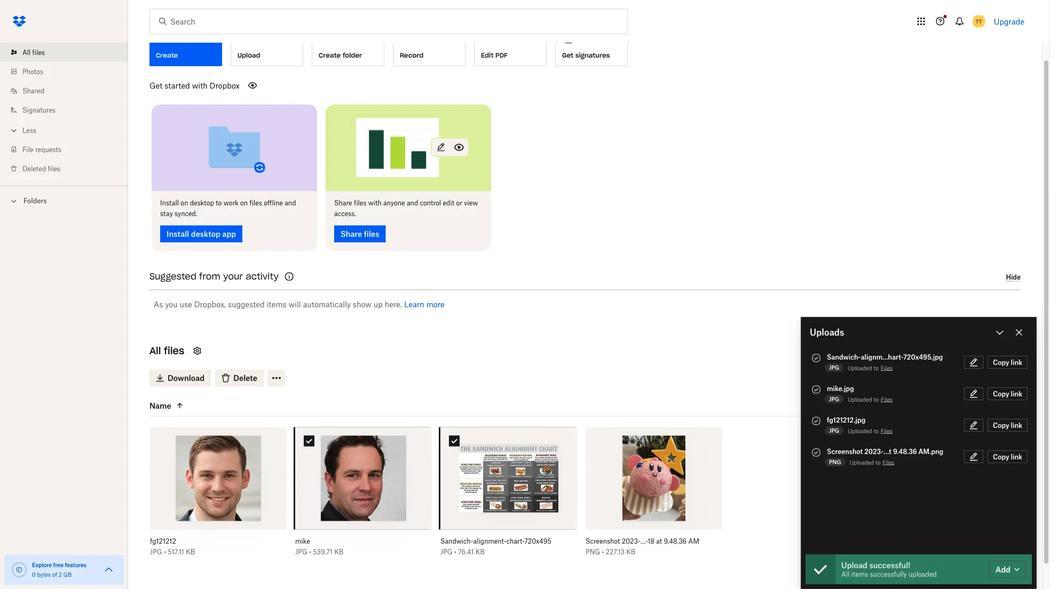 Task type: vqa. For each thing, say whether or not it's contained in the screenshot.


Task type: describe. For each thing, give the bounding box(es) containing it.
less
[[22, 126, 36, 134]]

files link for screenshot 2023-…t 9.48.36 am.png
[[883, 458, 895, 468]]

view
[[464, 199, 478, 207]]

shared link
[[9, 81, 128, 100]]

uploaded for fg121212.jpg
[[848, 428, 873, 435]]

• inside the mike jpg • 539.71 kb
[[309, 548, 311, 556]]

download button
[[150, 370, 211, 387]]

share for share files with anyone and control edit or view access.
[[334, 199, 352, 207]]

share for share files
[[341, 229, 362, 239]]

upload complete image for sandwich-alignm…hart-720x495.jpg
[[810, 352, 823, 365]]

jpg down mike.jpg
[[830, 396, 840, 403]]

get signatures button
[[556, 25, 628, 66]]

fg121212
[[150, 538, 176, 546]]

bytes
[[37, 572, 51, 578]]

copy link for sandwich-alignm…hart-720x495.jpg
[[994, 359, 1023, 367]]

files left folder settings 'icon' at the bottom left of page
[[164, 345, 184, 357]]

files link for mike.jpg
[[881, 395, 893, 405]]

720x495.jpg
[[904, 353, 944, 361]]

share files with anyone and control edit or view access.
[[334, 199, 478, 218]]

your
[[223, 271, 243, 282]]

• inside the sandwich-alignment-chart-720x495 jpg • 76.41 kb
[[455, 548, 457, 556]]

copy for sandwich-alignm…hart-720x495.jpg
[[994, 359, 1010, 367]]

uploaded to files for fg121212.jpg
[[848, 428, 893, 435]]

successfully
[[870, 571, 907, 579]]

add button
[[990, 561, 1026, 578]]

0 vertical spatial items
[[267, 300, 287, 309]]

or
[[456, 199, 463, 207]]

sandwich- for alignment-
[[441, 538, 474, 546]]

copy for mike.jpg
[[994, 390, 1010, 398]]

2023- for …-
[[622, 538, 641, 546]]

record button
[[393, 25, 466, 66]]

screenshot for screenshot 2023-…-18 at 9.48.36 am png • 227.13 kb
[[586, 538, 620, 546]]

fg121212.jpg
[[827, 416, 866, 424]]

9.48.36 inside uploads alert
[[894, 448, 917, 456]]

copy link button for screenshot 2023-…t 9.48.36 am.png
[[988, 451, 1028, 464]]

sandwich-alignment-chart-720x495 jpg • 76.41 kb
[[441, 538, 552, 556]]

will
[[289, 300, 301, 309]]

get for get started with dropbox
[[150, 81, 163, 90]]

desktop inside install on desktop to work on files offline and stay synced.
[[190, 199, 214, 207]]

with for started
[[192, 81, 208, 90]]

1 horizontal spatial all
[[150, 345, 161, 357]]

add
[[996, 565, 1011, 574]]

here.
[[385, 300, 402, 309]]

name button
[[150, 399, 239, 412]]

file, fg121212.jpg row
[[150, 427, 287, 564]]

signatures link
[[9, 100, 128, 120]]

with for files
[[368, 199, 382, 207]]

upload for upload
[[238, 51, 260, 59]]

create button
[[150, 25, 222, 66]]

files inside install on desktop to work on files offline and stay synced.
[[250, 199, 262, 207]]

uploaded for mike.jpg
[[848, 397, 873, 403]]

• inside screenshot 2023-…-18 at 9.48.36 am png • 227.13 kb
[[602, 548, 604, 556]]

deleted files
[[22, 165, 60, 173]]

all files list item
[[0, 43, 128, 62]]

link for fg121212.jpg
[[1011, 422, 1023, 430]]

pdf
[[496, 51, 508, 59]]

suggested
[[228, 300, 265, 309]]

screenshot 2023-…-18 at 9.48.36 am png • 227.13 kb
[[586, 538, 700, 556]]

items inside upload successful! all items successfully uploaded
[[852, 571, 869, 579]]

kb inside the sandwich-alignment-chart-720x495 jpg • 76.41 kb
[[476, 548, 485, 556]]

uploads
[[810, 327, 845, 338]]

automatically
[[303, 300, 351, 309]]

anyone
[[383, 199, 405, 207]]

upload complete image for screenshot 2023-…t 9.48.36 am.png
[[810, 447, 823, 459]]

files for mike.jpg
[[881, 397, 893, 403]]

to for sandwich-alignm…hart-720x495.jpg
[[874, 365, 879, 372]]

upload successful! all items successfully uploaded
[[842, 561, 937, 579]]

76.41
[[458, 548, 474, 556]]

gb
[[63, 572, 72, 578]]

kb inside fg121212 jpg • 517.11 kb
[[186, 548, 195, 556]]

photos
[[22, 68, 43, 76]]

share files button
[[334, 225, 386, 243]]

mike jpg • 539.71 kb
[[295, 538, 344, 556]]

install for install on desktop to work on files offline and stay synced.
[[160, 199, 179, 207]]

1 on from the left
[[181, 199, 188, 207]]

you
[[165, 300, 178, 309]]

screenshot 2023-…-18 at 9.48.36 am button
[[586, 537, 700, 546]]

18
[[648, 538, 655, 546]]

install desktop app button
[[160, 225, 243, 243]]

stay
[[160, 210, 173, 218]]

access.
[[334, 210, 356, 218]]

alignm…hart-
[[861, 353, 904, 361]]

chart-
[[507, 538, 525, 546]]

upload for upload successful! all items successfully uploaded
[[842, 561, 868, 570]]

install desktop app
[[167, 229, 236, 239]]

install on desktop to work on files offline and stay synced.
[[160, 199, 296, 218]]

mike
[[295, 538, 310, 546]]

dropbox image
[[9, 11, 30, 32]]

features
[[65, 562, 86, 569]]

to for mike.jpg
[[874, 397, 879, 403]]

free
[[53, 562, 64, 569]]

at
[[657, 538, 662, 546]]

fg121212 button
[[150, 537, 263, 546]]

…-
[[641, 538, 648, 546]]

am
[[689, 538, 700, 546]]

uploaded to files for mike.jpg
[[848, 397, 893, 403]]

signatures
[[576, 51, 610, 59]]

mike button
[[295, 537, 409, 546]]

up
[[374, 300, 383, 309]]

am.png
[[919, 448, 944, 456]]

learn
[[404, 300, 425, 309]]

app
[[222, 229, 236, 239]]

files for sandwich-alignm…hart-720x495.jpg
[[881, 365, 893, 372]]

file, mike.jpg row
[[295, 427, 432, 564]]

517.11
[[168, 548, 184, 556]]

files link for fg121212.jpg
[[881, 427, 893, 436]]

use
[[180, 300, 192, 309]]

control
[[420, 199, 441, 207]]

files inside share files with anyone and control edit or view access.
[[354, 199, 367, 207]]

get signatures
[[562, 51, 610, 59]]

file
[[22, 146, 33, 154]]

jpg inside the mike jpg • 539.71 kb
[[295, 548, 308, 556]]

uploaded to files for screenshot 2023-…t 9.48.36 am.png
[[850, 460, 895, 466]]

uploads alert
[[801, 317, 1037, 590]]

upgrade
[[994, 17, 1025, 26]]

show
[[353, 300, 372, 309]]

started
[[165, 81, 190, 90]]

jpg down fg121212.jpg
[[830, 428, 840, 434]]

learn more link
[[404, 300, 445, 309]]

link for mike.jpg
[[1011, 390, 1023, 398]]

uploaded for sandwich-alignm…hart-720x495.jpg
[[848, 365, 873, 372]]

all inside list item
[[22, 48, 31, 56]]

tt
[[976, 18, 983, 25]]

copy for fg121212.jpg
[[994, 422, 1010, 430]]

and inside share files with anyone and control edit or view access.
[[407, 199, 418, 207]]

edit
[[481, 51, 494, 59]]

offline
[[264, 199, 283, 207]]

copy link for mike.jpg
[[994, 390, 1023, 398]]



Task type: locate. For each thing, give the bounding box(es) containing it.
png inside uploads alert
[[830, 459, 842, 466]]

2
[[59, 572, 62, 578]]

copy link for fg121212.jpg
[[994, 422, 1023, 430]]

sandwich- inside uploads alert
[[827, 353, 861, 361]]

upload complete image for fg121212.jpg
[[810, 415, 823, 428]]

screenshot
[[827, 448, 863, 456], [586, 538, 620, 546]]

upload complete image
[[810, 384, 823, 396], [810, 415, 823, 428]]

name
[[150, 401, 171, 410]]

sandwich- down uploads
[[827, 353, 861, 361]]

files
[[881, 365, 893, 372], [881, 397, 893, 403], [881, 428, 893, 435], [883, 460, 895, 466]]

get left signatures
[[562, 51, 574, 59]]

file, sandwich-alignment-chart-720x495.jpg row
[[441, 427, 577, 564]]

sandwich-alignm…hart-720x495.jpg
[[827, 353, 944, 361]]

png inside screenshot 2023-…-18 at 9.48.36 am png • 227.13 kb
[[586, 548, 600, 556]]

screenshot down fg121212.jpg
[[827, 448, 863, 456]]

0 horizontal spatial 2023-
[[622, 538, 641, 546]]

kb inside the mike jpg • 539.71 kb
[[334, 548, 344, 556]]

3 link from the top
[[1011, 422, 1023, 430]]

2 and from the left
[[407, 199, 418, 207]]

0 vertical spatial share
[[334, 199, 352, 207]]

0 vertical spatial install
[[160, 199, 179, 207]]

sandwich-
[[827, 353, 861, 361], [441, 538, 474, 546]]

uploaded to files for sandwich-alignm…hart-720x495.jpg
[[848, 365, 893, 372]]

2023- down fg121212.jpg
[[865, 448, 884, 456]]

4 • from the left
[[602, 548, 604, 556]]

create inside button
[[319, 51, 341, 59]]

with right started
[[192, 81, 208, 90]]

on up synced. at the top of page
[[181, 199, 188, 207]]

1 link from the top
[[1011, 359, 1023, 367]]

items left will
[[267, 300, 287, 309]]

and inside install on desktop to work on files offline and stay synced.
[[285, 199, 296, 207]]

screenshot up 227.13
[[586, 538, 620, 546]]

desktop up synced. at the top of page
[[190, 199, 214, 207]]

• inside fg121212 jpg • 517.11 kb
[[164, 548, 166, 556]]

png left 227.13
[[586, 548, 600, 556]]

0 horizontal spatial and
[[285, 199, 296, 207]]

2 copy link button from the top
[[988, 388, 1028, 401]]

on right work
[[240, 199, 248, 207]]

create
[[319, 51, 341, 59], [156, 51, 178, 59]]

1 • from the left
[[164, 548, 166, 556]]

1 horizontal spatial png
[[830, 459, 842, 466]]

2 vertical spatial all
[[842, 571, 850, 579]]

file requests link
[[9, 140, 128, 159]]

0 horizontal spatial sandwich-
[[441, 538, 474, 546]]

0 vertical spatial upload complete image
[[810, 384, 823, 396]]

2023- for …t
[[865, 448, 884, 456]]

all
[[22, 48, 31, 56], [150, 345, 161, 357], [842, 571, 850, 579]]

hide button
[[1007, 273, 1021, 282]]

uploaded
[[909, 571, 937, 579]]

suggested
[[150, 271, 197, 282]]

jpg down fg121212
[[150, 548, 162, 556]]

create for create
[[156, 51, 178, 59]]

1 and from the left
[[285, 199, 296, 207]]

1 horizontal spatial all files
[[150, 345, 184, 357]]

items left successfully
[[852, 571, 869, 579]]

install inside install on desktop to work on files offline and stay synced.
[[160, 199, 179, 207]]

jpg left 76.41
[[441, 548, 453, 556]]

3 copy from the top
[[994, 422, 1010, 430]]

1 copy from the top
[[994, 359, 1010, 367]]

copy link
[[994, 359, 1023, 367], [994, 390, 1023, 398], [994, 422, 1023, 430], [994, 453, 1023, 461]]

1 vertical spatial 9.48.36
[[664, 538, 687, 546]]

upload complete status
[[806, 555, 836, 587]]

2023-
[[865, 448, 884, 456], [622, 538, 641, 546]]

files down share files with anyone and control edit or view access. on the top left
[[364, 229, 380, 239]]

1 vertical spatial 2023-
[[622, 538, 641, 546]]

• left 227.13
[[602, 548, 604, 556]]

of
[[52, 572, 57, 578]]

files inside list item
[[32, 48, 45, 56]]

all files
[[22, 48, 45, 56], [150, 345, 184, 357]]

edit pdf button
[[474, 25, 547, 66]]

0 horizontal spatial png
[[586, 548, 600, 556]]

requests
[[35, 146, 61, 154]]

3 kb from the left
[[476, 548, 485, 556]]

1 horizontal spatial screenshot
[[827, 448, 863, 456]]

install inside install desktop app button
[[167, 229, 189, 239]]

upload complete image left fg121212.jpg
[[810, 415, 823, 428]]

jpg inside fg121212 jpg • 517.11 kb
[[150, 548, 162, 556]]

files up photos
[[32, 48, 45, 56]]

upload inside popup button
[[238, 51, 260, 59]]

and left control
[[407, 199, 418, 207]]

2 on from the left
[[240, 199, 248, 207]]

files left "offline"
[[250, 199, 262, 207]]

0 vertical spatial upload
[[238, 51, 260, 59]]

upload complete image left mike.jpg
[[810, 384, 823, 396]]

hide
[[1007, 273, 1021, 281]]

1 vertical spatial screenshot
[[586, 538, 620, 546]]

1 vertical spatial upload complete image
[[810, 447, 823, 459]]

1 vertical spatial upload
[[842, 561, 868, 570]]

1 vertical spatial sandwich-
[[441, 538, 474, 546]]

and
[[285, 199, 296, 207], [407, 199, 418, 207]]

to inside install on desktop to work on files offline and stay synced.
[[216, 199, 222, 207]]

less image
[[9, 125, 19, 136]]

screenshot for screenshot 2023-…t 9.48.36 am.png
[[827, 448, 863, 456]]

successful!
[[870, 561, 911, 570]]

Search in folder "Dropbox" text field
[[170, 15, 606, 27]]

all inside upload successful! all items successfully uploaded
[[842, 571, 850, 579]]

fg121212 jpg • 517.11 kb
[[150, 538, 195, 556]]

uploaded to files
[[848, 365, 893, 372], [848, 397, 893, 403], [848, 428, 893, 435], [850, 460, 895, 466]]

from
[[199, 271, 221, 282]]

with inside share files with anyone and control edit or view access.
[[368, 199, 382, 207]]

share up access.
[[334, 199, 352, 207]]

0 vertical spatial upload complete image
[[810, 352, 823, 365]]

share inside share files button
[[341, 229, 362, 239]]

1 vertical spatial get
[[150, 81, 163, 90]]

0 vertical spatial sandwich-
[[827, 353, 861, 361]]

files right the 'deleted'
[[48, 165, 60, 173]]

1 horizontal spatial 2023-
[[865, 448, 884, 456]]

suggested from your activity
[[150, 271, 279, 282]]

copy link button for fg121212.jpg
[[988, 419, 1028, 432]]

sandwich-alignment-chart-720x495 button
[[441, 537, 554, 546]]

upload button
[[231, 25, 303, 66]]

1 horizontal spatial sandwich-
[[827, 353, 861, 361]]

items
[[267, 300, 287, 309], [852, 571, 869, 579]]

deleted files link
[[9, 159, 128, 178]]

9.48.36 right at
[[664, 538, 687, 546]]

jpg down mike
[[295, 548, 308, 556]]

1 horizontal spatial get
[[562, 51, 574, 59]]

png down fg121212.jpg
[[830, 459, 842, 466]]

folder settings image
[[191, 345, 204, 357]]

1 kb from the left
[[186, 548, 195, 556]]

uploaded down screenshot 2023-…t 9.48.36 am.png
[[850, 460, 875, 466]]

files inside button
[[364, 229, 380, 239]]

2 link from the top
[[1011, 390, 1023, 398]]

explore
[[32, 562, 52, 569]]

all files inside list item
[[22, 48, 45, 56]]

copy link button for mike.jpg
[[988, 388, 1028, 401]]

files up access.
[[354, 199, 367, 207]]

get left started
[[150, 81, 163, 90]]

2 horizontal spatial all
[[842, 571, 850, 579]]

uploaded down fg121212.jpg
[[848, 428, 873, 435]]

dropbox
[[210, 81, 240, 90]]

4 copy link button from the top
[[988, 451, 1028, 464]]

copy link for screenshot 2023-…t 9.48.36 am.png
[[994, 453, 1023, 461]]

0 horizontal spatial all files
[[22, 48, 45, 56]]

1 copy link from the top
[[994, 359, 1023, 367]]

upload right upload complete status
[[842, 561, 868, 570]]

0 horizontal spatial get
[[150, 81, 163, 90]]

signatures
[[22, 106, 56, 114]]

sandwich- up 76.41
[[441, 538, 474, 546]]

kb right 517.11 at the bottom of page
[[186, 548, 195, 556]]

2023- up 227.13
[[622, 538, 641, 546]]

3 copy link button from the top
[[988, 419, 1028, 432]]

0 horizontal spatial all
[[22, 48, 31, 56]]

0 vertical spatial 9.48.36
[[894, 448, 917, 456]]

1 vertical spatial items
[[852, 571, 869, 579]]

0 horizontal spatial on
[[181, 199, 188, 207]]

0 vertical spatial desktop
[[190, 199, 214, 207]]

kb right 76.41
[[476, 548, 485, 556]]

1 vertical spatial install
[[167, 229, 189, 239]]

2 copy link from the top
[[994, 390, 1023, 398]]

share down access.
[[341, 229, 362, 239]]

as you use dropbox, suggested items will automatically show up here. learn more
[[154, 300, 445, 309]]

0 vertical spatial 2023-
[[865, 448, 884, 456]]

download
[[168, 374, 205, 383]]

deleted
[[22, 165, 46, 173]]

0 vertical spatial png
[[830, 459, 842, 466]]

1 create from the left
[[319, 51, 341, 59]]

photos link
[[9, 62, 128, 81]]

as
[[154, 300, 163, 309]]

delete
[[234, 374, 257, 383]]

uploaded to files up fg121212.jpg
[[848, 397, 893, 403]]

folder
[[343, 51, 362, 59]]

dropbox,
[[194, 300, 226, 309]]

0 vertical spatial get
[[562, 51, 574, 59]]

• down fg121212
[[164, 548, 166, 556]]

edit
[[443, 199, 455, 207]]

3 copy link from the top
[[994, 422, 1023, 430]]

to for screenshot 2023-…t 9.48.36 am.png
[[876, 460, 881, 466]]

uploaded to files down screenshot 2023-…t 9.48.36 am.png
[[850, 460, 895, 466]]

upload inside upload successful! all items successfully uploaded
[[842, 561, 868, 570]]

screenshot inside screenshot 2023-…-18 at 9.48.36 am png • 227.13 kb
[[586, 538, 620, 546]]

sandwich- for alignm…hart-
[[827, 353, 861, 361]]

desktop left app
[[191, 229, 221, 239]]

4 kb from the left
[[627, 548, 636, 556]]

uploaded
[[848, 365, 873, 372], [848, 397, 873, 403], [848, 428, 873, 435], [850, 460, 875, 466]]

uploaded to files down alignm…hart-
[[848, 365, 893, 372]]

upload complete image
[[810, 352, 823, 365], [810, 447, 823, 459], [806, 555, 836, 585]]

upgrade link
[[994, 17, 1025, 26]]

2 copy from the top
[[994, 390, 1010, 398]]

folders
[[24, 197, 47, 205]]

9.48.36 right …t
[[894, 448, 917, 456]]

create folder button
[[312, 25, 385, 66]]

upload complete image for mike.jpg
[[810, 384, 823, 396]]

1 horizontal spatial items
[[852, 571, 869, 579]]

and right "offline"
[[285, 199, 296, 207]]

0 horizontal spatial items
[[267, 300, 287, 309]]

uploaded to files up screenshot 2023-…t 9.48.36 am.png
[[848, 428, 893, 435]]

1 vertical spatial upload complete image
[[810, 415, 823, 428]]

list
[[0, 36, 128, 186]]

files link for sandwich-alignm…hart-720x495.jpg
[[881, 364, 893, 373]]

upload up dropbox
[[238, 51, 260, 59]]

tt button
[[971, 13, 988, 30]]

2 upload complete image from the top
[[810, 415, 823, 428]]

4 link from the top
[[1011, 453, 1023, 461]]

all up the download button
[[150, 345, 161, 357]]

1 horizontal spatial on
[[240, 199, 248, 207]]

share inside share files with anyone and control edit or view access.
[[334, 199, 352, 207]]

jpg up mike.jpg
[[830, 365, 840, 371]]

uploaded down alignm…hart-
[[848, 365, 873, 372]]

activity
[[246, 271, 279, 282]]

install up stay
[[160, 199, 179, 207]]

2023- inside uploads alert
[[865, 448, 884, 456]]

uploaded for screenshot 2023-…t 9.48.36 am.png
[[850, 460, 875, 466]]

copy link button for sandwich-alignm…hart-720x495.jpg
[[988, 356, 1028, 369]]

list containing all files
[[0, 36, 128, 186]]

2023- inside screenshot 2023-…-18 at 9.48.36 am png • 227.13 kb
[[622, 538, 641, 546]]

2 create from the left
[[156, 51, 178, 59]]

9.48.36 inside screenshot 2023-…-18 at 9.48.36 am png • 227.13 kb
[[664, 538, 687, 546]]

link for screenshot 2023-…t 9.48.36 am.png
[[1011, 453, 1023, 461]]

3 • from the left
[[455, 548, 457, 556]]

all right upload complete status
[[842, 571, 850, 579]]

227.13
[[606, 548, 625, 556]]

• left 76.41
[[455, 548, 457, 556]]

jpg
[[830, 365, 840, 371], [830, 396, 840, 403], [830, 428, 840, 434], [150, 548, 162, 556], [295, 548, 308, 556], [441, 548, 453, 556]]

get for get signatures
[[562, 51, 574, 59]]

720x495
[[525, 538, 552, 546]]

install down synced. at the top of page
[[167, 229, 189, 239]]

4 copy link from the top
[[994, 453, 1023, 461]]

1 horizontal spatial with
[[368, 199, 382, 207]]

1 horizontal spatial upload
[[842, 561, 868, 570]]

jpg inside the sandwich-alignment-chart-720x495 jpg • 76.41 kb
[[441, 548, 453, 556]]

2 kb from the left
[[334, 548, 344, 556]]

2 • from the left
[[309, 548, 311, 556]]

0 horizontal spatial create
[[156, 51, 178, 59]]

create for create folder
[[319, 51, 341, 59]]

kb inside screenshot 2023-…-18 at 9.48.36 am png • 227.13 kb
[[627, 548, 636, 556]]

1 vertical spatial desktop
[[191, 229, 221, 239]]

to for fg121212.jpg
[[874, 428, 879, 435]]

539.71
[[313, 548, 333, 556]]

all files left folder settings 'icon' at the bottom left of page
[[150, 345, 184, 357]]

copy for screenshot 2023-…t 9.48.36 am.png
[[994, 453, 1010, 461]]

files for fg121212.jpg
[[881, 428, 893, 435]]

link for sandwich-alignm…hart-720x495.jpg
[[1011, 359, 1023, 367]]

•
[[164, 548, 166, 556], [309, 548, 311, 556], [455, 548, 457, 556], [602, 548, 604, 556]]

mike.jpg
[[827, 385, 855, 393]]

create folder
[[319, 51, 362, 59]]

0 horizontal spatial screenshot
[[586, 538, 620, 546]]

0 horizontal spatial upload
[[238, 51, 260, 59]]

install for install desktop app
[[167, 229, 189, 239]]

0 vertical spatial all files
[[22, 48, 45, 56]]

explore free features 0 bytes of 2 gb
[[32, 562, 86, 578]]

…t
[[884, 448, 892, 456]]

create inside "dropdown button"
[[156, 51, 178, 59]]

0 vertical spatial all
[[22, 48, 31, 56]]

create up started
[[156, 51, 178, 59]]

1 vertical spatial all
[[150, 345, 161, 357]]

1 horizontal spatial create
[[319, 51, 341, 59]]

1 horizontal spatial and
[[407, 199, 418, 207]]

with
[[192, 81, 208, 90], [368, 199, 382, 207]]

all up photos
[[22, 48, 31, 56]]

file, screenshot 2023-08-18 at 9.48.36 am.png row
[[586, 427, 723, 564]]

1 vertical spatial png
[[586, 548, 600, 556]]

quota usage element
[[11, 562, 28, 579]]

0 vertical spatial screenshot
[[827, 448, 863, 456]]

files
[[32, 48, 45, 56], [48, 165, 60, 173], [250, 199, 262, 207], [354, 199, 367, 207], [364, 229, 380, 239], [164, 345, 184, 357]]

get inside button
[[562, 51, 574, 59]]

edit pdf
[[481, 51, 508, 59]]

to
[[216, 199, 222, 207], [874, 365, 879, 372], [874, 397, 879, 403], [874, 428, 879, 435], [876, 460, 881, 466]]

create left folder on the left
[[319, 51, 341, 59]]

0 vertical spatial with
[[192, 81, 208, 90]]

1 copy link button from the top
[[988, 356, 1028, 369]]

alignment-
[[474, 538, 507, 546]]

0 horizontal spatial with
[[192, 81, 208, 90]]

share files
[[341, 229, 380, 239]]

with left anyone
[[368, 199, 382, 207]]

0 horizontal spatial 9.48.36
[[664, 538, 687, 546]]

1 upload complete image from the top
[[810, 384, 823, 396]]

files link
[[881, 364, 893, 373], [881, 395, 893, 405], [881, 427, 893, 436], [883, 458, 895, 468]]

all files up photos
[[22, 48, 45, 56]]

desktop inside button
[[191, 229, 221, 239]]

2 vertical spatial upload complete image
[[806, 555, 836, 585]]

sandwich- inside the sandwich-alignment-chart-720x495 jpg • 76.41 kb
[[441, 538, 474, 546]]

1 vertical spatial with
[[368, 199, 382, 207]]

uploaded down mike.jpg
[[848, 397, 873, 403]]

• left 539.71
[[309, 548, 311, 556]]

file requests
[[22, 146, 61, 154]]

1 vertical spatial share
[[341, 229, 362, 239]]

files for screenshot 2023-…t 9.48.36 am.png
[[883, 460, 895, 466]]

screenshot inside uploads alert
[[827, 448, 863, 456]]

kb down the screenshot 2023-…-18 at 9.48.36 am button at the bottom right of the page
[[627, 548, 636, 556]]

4 copy from the top
[[994, 453, 1010, 461]]

kb right 539.71
[[334, 548, 344, 556]]

1 horizontal spatial 9.48.36
[[894, 448, 917, 456]]

link
[[1011, 359, 1023, 367], [1011, 390, 1023, 398], [1011, 422, 1023, 430], [1011, 453, 1023, 461]]

1 vertical spatial all files
[[150, 345, 184, 357]]



